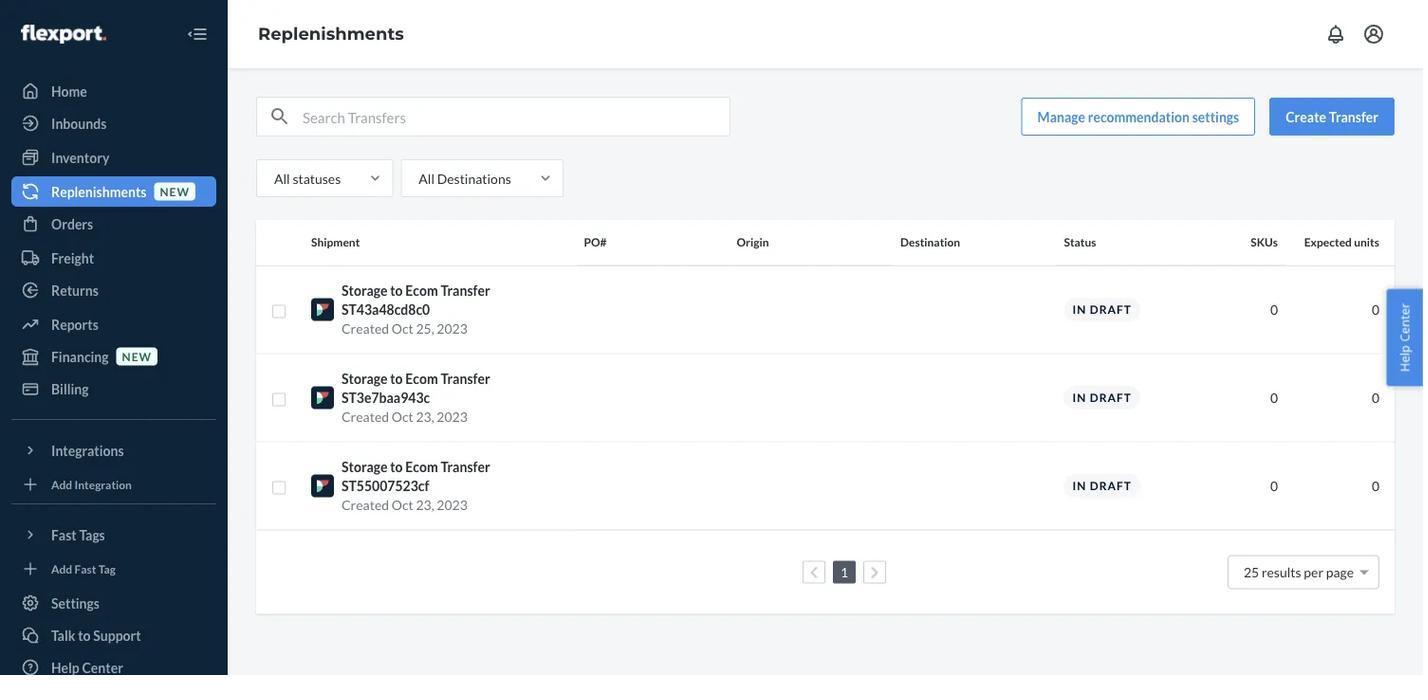 Task type: vqa. For each thing, say whether or not it's contained in the screenshot.
"ADD" in the ADD INTEGRATION "link"
no



Task type: describe. For each thing, give the bounding box(es) containing it.
add for add integration
[[51, 478, 72, 492]]

financing
[[51, 349, 109, 365]]

add integration link
[[11, 474, 216, 496]]

orders
[[51, 216, 93, 232]]

square image for st55007523cf
[[271, 481, 287, 496]]

returns link
[[11, 275, 216, 306]]

integrations
[[51, 443, 124, 459]]

freight
[[51, 250, 94, 266]]

help center button
[[1387, 289, 1424, 387]]

inventory link
[[11, 142, 216, 173]]

in for storage to ecom transfer st43a48cd8c0
[[1073, 303, 1087, 317]]

add fast tag
[[51, 562, 116, 576]]

destinations
[[437, 170, 511, 187]]

25 results per page
[[1244, 565, 1355, 581]]

replenishments link
[[258, 23, 404, 44]]

all for all statuses
[[274, 170, 290, 187]]

billing link
[[11, 374, 216, 404]]

all statuses
[[274, 170, 341, 187]]

destination
[[901, 236, 961, 249]]

23, for st3e7baa943c
[[416, 409, 434, 425]]

close navigation image
[[186, 23, 209, 46]]

transfer for storage to ecom transfer st43a48cd8c0 created oct 25, 2023
[[441, 283, 490, 299]]

fast inside dropdown button
[[51, 527, 77, 543]]

skus
[[1251, 236, 1279, 249]]

transfer for storage to ecom transfer st55007523cf created oct 23, 2023
[[441, 459, 490, 476]]

transfer for storage to ecom transfer st3e7baa943c created oct 23, 2023
[[441, 371, 490, 387]]

create transfer button
[[1270, 98, 1395, 136]]

oct for st43a48cd8c0
[[392, 321, 414, 337]]

open account menu image
[[1363, 23, 1386, 46]]

inventory
[[51, 150, 109, 166]]

settings link
[[11, 589, 216, 619]]

add for add fast tag
[[51, 562, 72, 576]]

1 vertical spatial fast
[[75, 562, 96, 576]]

add integration
[[51, 478, 132, 492]]

inbounds link
[[11, 108, 216, 139]]

tag
[[98, 562, 116, 576]]

all destinations
[[419, 170, 511, 187]]

shipment
[[311, 236, 360, 249]]

flexport logo image
[[21, 25, 106, 44]]

talk
[[51, 628, 75, 644]]

storage to ecom transfer st43a48cd8c0 created oct 25, 2023
[[342, 283, 490, 337]]

1 link
[[837, 565, 852, 581]]

talk to support
[[51, 628, 141, 644]]

created for storage to ecom transfer st43a48cd8c0 created oct 25, 2023
[[342, 321, 389, 337]]

support
[[93, 628, 141, 644]]

expected
[[1305, 236, 1353, 249]]

billing
[[51, 381, 89, 397]]

reports link
[[11, 309, 216, 340]]

to for st3e7baa943c
[[390, 371, 403, 387]]

po#
[[584, 236, 607, 249]]

origin
[[737, 236, 769, 249]]

manage recommendation settings
[[1038, 109, 1240, 125]]

st43a48cd8c0
[[342, 302, 430, 318]]

storage for storage to ecom transfer st3e7baa943c
[[342, 371, 388, 387]]

expected units
[[1305, 236, 1380, 249]]

storage to ecom transfer st3e7baa943c created oct 23, 2023
[[342, 371, 490, 425]]

manage recommendation settings button
[[1022, 98, 1256, 136]]

units
[[1355, 236, 1380, 249]]

tags
[[79, 527, 105, 543]]

25,
[[416, 321, 434, 337]]

oct for st3e7baa943c
[[392, 409, 414, 425]]

help
[[1397, 346, 1414, 372]]

in draft for storage to ecom transfer st55007523cf
[[1073, 479, 1132, 493]]



Task type: locate. For each thing, give the bounding box(es) containing it.
2 2023 from the top
[[437, 409, 468, 425]]

0 vertical spatial oct
[[392, 321, 414, 337]]

to inside "storage to ecom transfer st43a48cd8c0 created oct 25, 2023"
[[390, 283, 403, 299]]

2023 inside storage to ecom transfer st55007523cf created oct 23, 2023
[[437, 497, 468, 514]]

storage
[[342, 283, 388, 299], [342, 371, 388, 387], [342, 459, 388, 476]]

oct left 25, at the top
[[392, 321, 414, 337]]

per
[[1305, 565, 1324, 581]]

fast tags button
[[11, 520, 216, 551]]

ecom for st3e7baa943c
[[406, 371, 438, 387]]

all
[[274, 170, 290, 187], [419, 170, 435, 187]]

ecom up 25, at the top
[[406, 283, 438, 299]]

1 storage from the top
[[342, 283, 388, 299]]

2 draft from the top
[[1090, 391, 1132, 405]]

in draft
[[1073, 303, 1132, 317], [1073, 391, 1132, 405], [1073, 479, 1132, 493]]

1 vertical spatial ecom
[[406, 371, 438, 387]]

0 vertical spatial 23,
[[416, 409, 434, 425]]

fast left 'tags'
[[51, 527, 77, 543]]

oct down st3e7baa943c
[[392, 409, 414, 425]]

transfer inside button
[[1330, 109, 1379, 125]]

storage for storage to ecom transfer st43a48cd8c0
[[342, 283, 388, 299]]

in
[[1073, 303, 1087, 317], [1073, 391, 1087, 405], [1073, 479, 1087, 493]]

23, inside storage to ecom transfer st55007523cf created oct 23, 2023
[[416, 497, 434, 514]]

add left integration
[[51, 478, 72, 492]]

0 vertical spatial in draft
[[1073, 303, 1132, 317]]

created inside storage to ecom transfer st3e7baa943c created oct 23, 2023
[[342, 409, 389, 425]]

home
[[51, 83, 87, 99]]

talk to support button
[[11, 621, 216, 651]]

in draft for storage to ecom transfer st43a48cd8c0
[[1073, 303, 1132, 317]]

draft for storage to ecom transfer st43a48cd8c0
[[1090, 303, 1132, 317]]

add up settings
[[51, 562, 72, 576]]

ecom inside storage to ecom transfer st3e7baa943c created oct 23, 2023
[[406, 371, 438, 387]]

create
[[1286, 109, 1327, 125]]

new for financing
[[122, 350, 152, 363]]

ecom up st3e7baa943c
[[406, 371, 438, 387]]

open notifications image
[[1325, 23, 1348, 46]]

2023
[[437, 321, 468, 337], [437, 409, 468, 425], [437, 497, 468, 514]]

to up st3e7baa943c
[[390, 371, 403, 387]]

0 horizontal spatial replenishments
[[51, 184, 147, 200]]

returns
[[51, 282, 99, 299]]

2 storage from the top
[[342, 371, 388, 387]]

25 results per page option
[[1244, 565, 1355, 581]]

chevron left image
[[810, 566, 819, 580]]

page
[[1327, 565, 1355, 581]]

3 ecom from the top
[[406, 459, 438, 476]]

storage up st3e7baa943c
[[342, 371, 388, 387]]

center
[[1397, 303, 1414, 342]]

1 square image from the top
[[271, 304, 287, 319]]

manage recommendation settings link
[[1022, 98, 1256, 136]]

status
[[1065, 236, 1097, 249]]

manage
[[1038, 109, 1086, 125]]

25
[[1244, 565, 1260, 581]]

in for storage to ecom transfer st55007523cf
[[1073, 479, 1087, 493]]

2023 for st3e7baa943c
[[437, 409, 468, 425]]

square image for st3e7baa943c
[[271, 392, 287, 408]]

oct for st55007523cf
[[392, 497, 414, 514]]

transfer inside storage to ecom transfer st3e7baa943c created oct 23, 2023
[[441, 371, 490, 387]]

storage inside storage to ecom transfer st55007523cf created oct 23, 2023
[[342, 459, 388, 476]]

chevron right image
[[871, 566, 879, 580]]

3 in draft from the top
[[1073, 479, 1132, 493]]

1 horizontal spatial all
[[419, 170, 435, 187]]

0 vertical spatial fast
[[51, 527, 77, 543]]

0 vertical spatial created
[[342, 321, 389, 337]]

new for replenishments
[[160, 185, 190, 198]]

draft for storage to ecom transfer st55007523cf
[[1090, 479, 1132, 493]]

integration
[[75, 478, 132, 492]]

0 vertical spatial new
[[160, 185, 190, 198]]

to up st43a48cd8c0
[[390, 283, 403, 299]]

storage to ecom transfer st55007523cf created oct 23, 2023
[[342, 459, 490, 514]]

23, down st55007523cf
[[416, 497, 434, 514]]

statuses
[[293, 170, 341, 187]]

ecom for st43a48cd8c0
[[406, 283, 438, 299]]

orders link
[[11, 209, 216, 239]]

1 in from the top
[[1073, 303, 1087, 317]]

oct down st55007523cf
[[392, 497, 414, 514]]

to inside button
[[78, 628, 91, 644]]

1 2023 from the top
[[437, 321, 468, 337]]

1 all from the left
[[274, 170, 290, 187]]

3 created from the top
[[342, 497, 389, 514]]

2 in draft from the top
[[1073, 391, 1132, 405]]

0 vertical spatial in
[[1073, 303, 1087, 317]]

1 vertical spatial draft
[[1090, 391, 1132, 405]]

23,
[[416, 409, 434, 425], [416, 497, 434, 514]]

oct
[[392, 321, 414, 337], [392, 409, 414, 425], [392, 497, 414, 514]]

2023 for st55007523cf
[[437, 497, 468, 514]]

to right "talk"
[[78, 628, 91, 644]]

ecom up st55007523cf
[[406, 459, 438, 476]]

1 vertical spatial square image
[[271, 392, 287, 408]]

fast left tag
[[75, 562, 96, 576]]

1 vertical spatial in draft
[[1073, 391, 1132, 405]]

3 draft from the top
[[1090, 479, 1132, 493]]

2 ecom from the top
[[406, 371, 438, 387]]

to inside storage to ecom transfer st3e7baa943c created oct 23, 2023
[[390, 371, 403, 387]]

1 horizontal spatial replenishments
[[258, 23, 404, 44]]

create transfer link
[[1270, 98, 1395, 136]]

new down reports link
[[122, 350, 152, 363]]

1 oct from the top
[[392, 321, 414, 337]]

freight link
[[11, 243, 216, 273]]

new up orders link
[[160, 185, 190, 198]]

1 vertical spatial storage
[[342, 371, 388, 387]]

ecom for st55007523cf
[[406, 459, 438, 476]]

recommendation
[[1088, 109, 1190, 125]]

to for st43a48cd8c0
[[390, 283, 403, 299]]

2 vertical spatial in draft
[[1073, 479, 1132, 493]]

2 vertical spatial 2023
[[437, 497, 468, 514]]

square image
[[271, 304, 287, 319], [271, 392, 287, 408], [271, 481, 287, 496]]

1 23, from the top
[[416, 409, 434, 425]]

storage inside "storage to ecom transfer st43a48cd8c0 created oct 25, 2023"
[[342, 283, 388, 299]]

1 vertical spatial in
[[1073, 391, 1087, 405]]

oct inside storage to ecom transfer st3e7baa943c created oct 23, 2023
[[392, 409, 414, 425]]

0 vertical spatial square image
[[271, 304, 287, 319]]

created down st43a48cd8c0
[[342, 321, 389, 337]]

0 vertical spatial replenishments
[[258, 23, 404, 44]]

to
[[390, 283, 403, 299], [390, 371, 403, 387], [390, 459, 403, 476], [78, 628, 91, 644]]

3 in from the top
[[1073, 479, 1087, 493]]

add
[[51, 478, 72, 492], [51, 562, 72, 576]]

integrations button
[[11, 436, 216, 466]]

1 vertical spatial new
[[122, 350, 152, 363]]

replenishments
[[258, 23, 404, 44], [51, 184, 147, 200]]

oct inside storage to ecom transfer st55007523cf created oct 23, 2023
[[392, 497, 414, 514]]

storage inside storage to ecom transfer st3e7baa943c created oct 23, 2023
[[342, 371, 388, 387]]

23, down st3e7baa943c
[[416, 409, 434, 425]]

2 vertical spatial oct
[[392, 497, 414, 514]]

2 add from the top
[[51, 562, 72, 576]]

0
[[1271, 302, 1279, 318], [1373, 302, 1380, 318], [1271, 390, 1279, 406], [1373, 390, 1380, 406], [1271, 478, 1279, 495], [1373, 478, 1380, 495]]

draft
[[1090, 303, 1132, 317], [1090, 391, 1132, 405], [1090, 479, 1132, 493]]

0 horizontal spatial new
[[122, 350, 152, 363]]

in draft for storage to ecom transfer st3e7baa943c
[[1073, 391, 1132, 405]]

ecom inside storage to ecom transfer st55007523cf created oct 23, 2023
[[406, 459, 438, 476]]

reports
[[51, 317, 99, 333]]

0 vertical spatial draft
[[1090, 303, 1132, 317]]

1 horizontal spatial new
[[160, 185, 190, 198]]

st55007523cf
[[342, 478, 429, 495]]

square image for st43a48cd8c0
[[271, 304, 287, 319]]

2 vertical spatial draft
[[1090, 479, 1132, 493]]

1 in draft from the top
[[1073, 303, 1132, 317]]

ecom inside "storage to ecom transfer st43a48cd8c0 created oct 25, 2023"
[[406, 283, 438, 299]]

transfer
[[1330, 109, 1379, 125], [441, 283, 490, 299], [441, 371, 490, 387], [441, 459, 490, 476]]

3 storage from the top
[[342, 459, 388, 476]]

3 2023 from the top
[[437, 497, 468, 514]]

created for storage to ecom transfer st3e7baa943c created oct 23, 2023
[[342, 409, 389, 425]]

draft for storage to ecom transfer st3e7baa943c
[[1090, 391, 1132, 405]]

Search Transfers text field
[[303, 98, 730, 136]]

0 vertical spatial ecom
[[406, 283, 438, 299]]

transfer inside "storage to ecom transfer st43a48cd8c0 created oct 25, 2023"
[[441, 283, 490, 299]]

23, inside storage to ecom transfer st3e7baa943c created oct 23, 2023
[[416, 409, 434, 425]]

1 created from the top
[[342, 321, 389, 337]]

2 vertical spatial ecom
[[406, 459, 438, 476]]

2 oct from the top
[[392, 409, 414, 425]]

2 in from the top
[[1073, 391, 1087, 405]]

2 23, from the top
[[416, 497, 434, 514]]

1 vertical spatial 2023
[[437, 409, 468, 425]]

fast tags
[[51, 527, 105, 543]]

3 oct from the top
[[392, 497, 414, 514]]

3 square image from the top
[[271, 481, 287, 496]]

to inside storage to ecom transfer st55007523cf created oct 23, 2023
[[390, 459, 403, 476]]

add fast tag link
[[11, 558, 216, 581]]

created inside "storage to ecom transfer st43a48cd8c0 created oct 25, 2023"
[[342, 321, 389, 337]]

0 vertical spatial 2023
[[437, 321, 468, 337]]

settings
[[51, 596, 100, 612]]

2 vertical spatial square image
[[271, 481, 287, 496]]

1 add from the top
[[51, 478, 72, 492]]

2 created from the top
[[342, 409, 389, 425]]

in for storage to ecom transfer st3e7baa943c
[[1073, 391, 1087, 405]]

fast
[[51, 527, 77, 543], [75, 562, 96, 576]]

0 horizontal spatial all
[[274, 170, 290, 187]]

1 vertical spatial 23,
[[416, 497, 434, 514]]

1
[[841, 565, 849, 581]]

create transfer
[[1286, 109, 1379, 125]]

to for st55007523cf
[[390, 459, 403, 476]]

0 vertical spatial storage
[[342, 283, 388, 299]]

2023 for st43a48cd8c0
[[437, 321, 468, 337]]

oct inside "storage to ecom transfer st43a48cd8c0 created oct 25, 2023"
[[392, 321, 414, 337]]

results
[[1262, 565, 1302, 581]]

created for storage to ecom transfer st55007523cf created oct 23, 2023
[[342, 497, 389, 514]]

settings
[[1193, 109, 1240, 125]]

all for all destinations
[[419, 170, 435, 187]]

storage up st43a48cd8c0
[[342, 283, 388, 299]]

to up st55007523cf
[[390, 459, 403, 476]]

created
[[342, 321, 389, 337], [342, 409, 389, 425], [342, 497, 389, 514]]

storage up st55007523cf
[[342, 459, 388, 476]]

0 vertical spatial add
[[51, 478, 72, 492]]

2 vertical spatial in
[[1073, 479, 1087, 493]]

storage for storage to ecom transfer st55007523cf
[[342, 459, 388, 476]]

all left the 'statuses'
[[274, 170, 290, 187]]

st3e7baa943c
[[342, 390, 430, 406]]

1 vertical spatial created
[[342, 409, 389, 425]]

2 vertical spatial created
[[342, 497, 389, 514]]

1 ecom from the top
[[406, 283, 438, 299]]

23, for st55007523cf
[[416, 497, 434, 514]]

1 draft from the top
[[1090, 303, 1132, 317]]

1 vertical spatial replenishments
[[51, 184, 147, 200]]

home link
[[11, 76, 216, 106]]

all left destinations
[[419, 170, 435, 187]]

1 vertical spatial add
[[51, 562, 72, 576]]

ecom
[[406, 283, 438, 299], [406, 371, 438, 387], [406, 459, 438, 476]]

created down st55007523cf
[[342, 497, 389, 514]]

new
[[160, 185, 190, 198], [122, 350, 152, 363]]

2 square image from the top
[[271, 392, 287, 408]]

2023 inside storage to ecom transfer st3e7baa943c created oct 23, 2023
[[437, 409, 468, 425]]

created inside storage to ecom transfer st55007523cf created oct 23, 2023
[[342, 497, 389, 514]]

2 all from the left
[[419, 170, 435, 187]]

2023 inside "storage to ecom transfer st43a48cd8c0 created oct 25, 2023"
[[437, 321, 468, 337]]

help center
[[1397, 303, 1414, 372]]

created down st3e7baa943c
[[342, 409, 389, 425]]

inbounds
[[51, 115, 107, 131]]

2 vertical spatial storage
[[342, 459, 388, 476]]

1 vertical spatial oct
[[392, 409, 414, 425]]

transfer inside storage to ecom transfer st55007523cf created oct 23, 2023
[[441, 459, 490, 476]]



